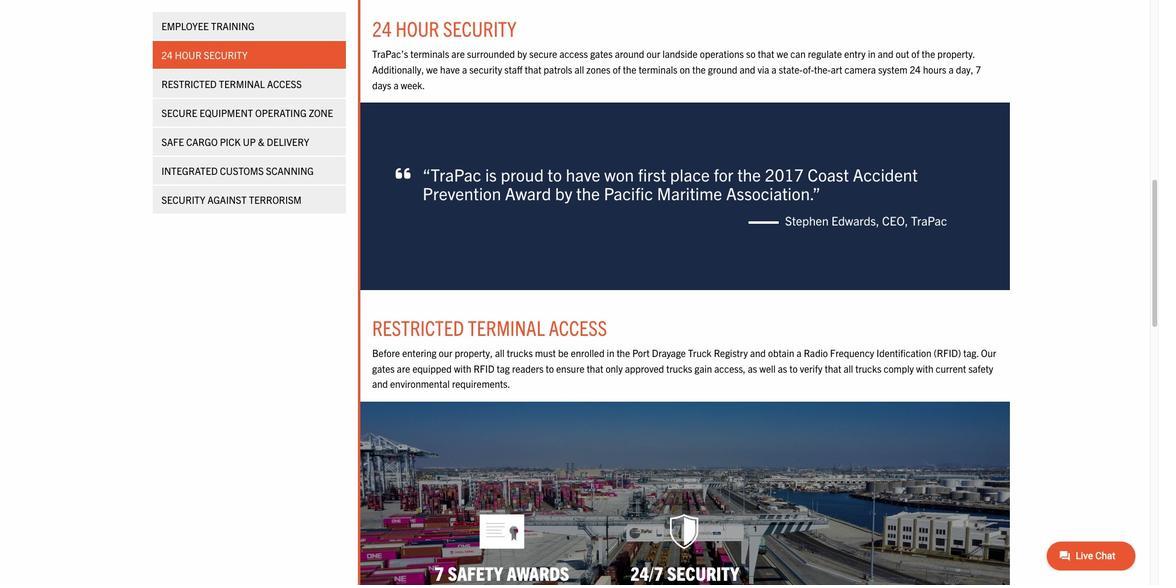 Task type: describe. For each thing, give the bounding box(es) containing it.
approved
[[625, 363, 664, 375]]

security right 24/7
[[667, 562, 740, 586]]

1 with from the left
[[454, 363, 472, 375]]

proud
[[501, 164, 544, 185]]

tag.
[[964, 347, 979, 359]]

cargo
[[186, 136, 218, 148]]

0 horizontal spatial 24 hour security
[[162, 49, 248, 61]]

around
[[615, 48, 645, 60]]

secure
[[162, 107, 197, 119]]

&
[[258, 136, 265, 148]]

entering
[[402, 347, 437, 359]]

zone
[[309, 107, 333, 119]]

that right so
[[758, 48, 775, 60]]

are inside before entering our property, all trucks must be enrolled in the port drayage truck registry and obtain a radio frequency identification (rfid) tag. our gates are equipped with rfid tag readers to ensure that only approved trucks gain access, as well as to verify that all trucks comply with current safety and environmental requirements.
[[397, 363, 410, 375]]

of-
[[803, 63, 815, 75]]

the-
[[815, 63, 831, 75]]

the up hours
[[922, 48, 936, 60]]

port
[[633, 347, 650, 359]]

and down so
[[740, 63, 756, 75]]

to down "must"
[[546, 363, 554, 375]]

0 vertical spatial access
[[267, 78, 302, 90]]

have inside "trapac is proud to have won first place for the 2017 coast accident prevention award by the pacific maritime association."
[[566, 164, 601, 185]]

the down the "around"
[[623, 63, 637, 75]]

gates inside trapac's terminals are surrounded by secure access gates around our landside operations so that we can regulate entry in and out of the property. additionally, we have a security staff that patrols all zones of the terminals on the ground and via a state-of-the-art camera system 24 hours a day, 7 days a week.
[[591, 48, 613, 60]]

requirements.
[[452, 378, 511, 390]]

equipment
[[200, 107, 253, 119]]

all inside trapac's terminals are surrounded by secure access gates around our landside operations so that we can regulate entry in and out of the property. additionally, we have a security staff that patrols all zones of the terminals on the ground and via a state-of-the-art camera system 24 hours a day, 7 days a week.
[[575, 63, 584, 75]]

surrounded
[[467, 48, 515, 60]]

place
[[670, 164, 710, 185]]

1 vertical spatial we
[[427, 63, 438, 75]]

truck
[[688, 347, 712, 359]]

a left "security"
[[462, 63, 467, 75]]

the right the for
[[738, 164, 761, 185]]

operating
[[255, 107, 307, 119]]

the right on
[[693, 63, 706, 75]]

"trapac
[[423, 164, 482, 185]]

safety
[[969, 363, 994, 375]]

art
[[831, 63, 843, 75]]

2 with from the left
[[917, 363, 934, 375]]

customs
[[220, 165, 264, 177]]

pacific
[[604, 182, 653, 204]]

gain
[[695, 363, 713, 375]]

award
[[505, 182, 551, 204]]

secure
[[530, 48, 558, 60]]

1 horizontal spatial 24 hour security
[[372, 15, 517, 41]]

24 inside trapac's terminals are surrounded by secure access gates around our landside operations so that we can regulate entry in and out of the property. additionally, we have a security staff that patrols all zones of the terminals on the ground and via a state-of-the-art camera system 24 hours a day, 7 days a week.
[[910, 63, 921, 75]]

registry
[[714, 347, 748, 359]]

secure equipment operating zone
[[162, 107, 333, 119]]

only
[[606, 363, 623, 375]]

that down enrolled
[[587, 363, 604, 375]]

frequency
[[831, 347, 875, 359]]

safety
[[448, 562, 503, 586]]

on
[[680, 63, 690, 75]]

0 vertical spatial we
[[777, 48, 789, 60]]

current
[[936, 363, 967, 375]]

1 horizontal spatial 24
[[372, 15, 392, 41]]

radio
[[804, 347, 828, 359]]

7 safety awards
[[435, 562, 570, 586]]

in inside before entering our property, all trucks must be enrolled in the port drayage truck registry and obtain a radio frequency identification (rfid) tag. our gates are equipped with rfid tag readers to ensure that only approved trucks gain access, as well as to verify that all trucks comply with current safety and environmental requirements.
[[607, 347, 615, 359]]

to inside "trapac is proud to have won first place for the 2017 coast accident prevention award by the pacific maritime association."
[[548, 164, 562, 185]]

training
[[211, 20, 255, 32]]

equipped
[[413, 363, 452, 375]]

camera
[[845, 63, 876, 75]]

be
[[558, 347, 569, 359]]

drayage
[[652, 347, 686, 359]]

0 vertical spatial terminal
[[219, 78, 265, 90]]

security
[[470, 63, 502, 75]]

for
[[714, 164, 734, 185]]

before
[[372, 347, 400, 359]]

property,
[[455, 347, 493, 359]]

out
[[896, 48, 910, 60]]

2 vertical spatial all
[[844, 363, 854, 375]]

1 vertical spatial restricted
[[372, 315, 464, 341]]

operations
[[700, 48, 744, 60]]

regulate
[[808, 48, 842, 60]]

zones
[[587, 63, 611, 75]]

up
[[243, 136, 256, 148]]

readers
[[512, 363, 544, 375]]

0 vertical spatial restricted
[[162, 78, 217, 90]]

a left the day,
[[949, 63, 954, 75]]

landside
[[663, 48, 698, 60]]

safe cargo pick up & delivery link
[[153, 128, 346, 156]]

restricted terminal access link
[[153, 70, 346, 98]]

employee training link
[[153, 12, 346, 40]]

so
[[747, 48, 756, 60]]

and left out
[[878, 48, 894, 60]]

24 hour security link
[[153, 41, 346, 69]]

environmental
[[390, 378, 450, 390]]

entry
[[845, 48, 866, 60]]

our inside before entering our property, all trucks must be enrolled in the port drayage truck registry and obtain a radio frequency identification (rfid) tag. our gates are equipped with rfid tag readers to ensure that only approved trucks gain access, as well as to verify that all trucks comply with current safety and environmental requirements.
[[439, 347, 453, 359]]

property.
[[938, 48, 975, 60]]

identification
[[877, 347, 932, 359]]

obtain
[[768, 347, 795, 359]]

against
[[208, 194, 247, 206]]

integrated
[[162, 165, 218, 177]]

maritime
[[657, 182, 723, 204]]

employee
[[162, 20, 209, 32]]

ground
[[708, 63, 738, 75]]

that right the verify
[[825, 363, 842, 375]]



Task type: locate. For each thing, give the bounding box(es) containing it.
trapac's
[[372, 48, 408, 60]]

1 vertical spatial restricted terminal access
[[372, 315, 607, 341]]

restricted terminal access up property,
[[372, 315, 607, 341]]

trucks
[[507, 347, 533, 359], [667, 363, 693, 375], [856, 363, 882, 375]]

we right additionally,
[[427, 63, 438, 75]]

0 horizontal spatial terminal
[[219, 78, 265, 90]]

with down property,
[[454, 363, 472, 375]]

of right out
[[912, 48, 920, 60]]

and down before
[[372, 378, 388, 390]]

all up tag
[[495, 347, 505, 359]]

security up surrounded
[[443, 15, 517, 41]]

integrated customs scanning link
[[153, 157, 346, 185]]

1 horizontal spatial trucks
[[667, 363, 693, 375]]

all down the 'frequency'
[[844, 363, 854, 375]]

before entering our property, all trucks must be enrolled in the port drayage truck registry and obtain a radio frequency identification (rfid) tag. our gates are equipped with rfid tag readers to ensure that only approved trucks gain access, as well as to verify that all trucks comply with current safety and environmental requirements.
[[372, 347, 997, 390]]

a left the radio
[[797, 347, 802, 359]]

1 horizontal spatial in
[[868, 48, 876, 60]]

by up "staff"
[[517, 48, 527, 60]]

terminals left on
[[639, 63, 678, 75]]

1 horizontal spatial our
[[647, 48, 661, 60]]

by right award at top left
[[555, 182, 573, 204]]

ensure
[[556, 363, 585, 375]]

trapac's terminals are surrounded by secure access gates around our landside operations so that we can regulate entry in and out of the property. additionally, we have a security staff that patrols all zones of the terminals on the ground and via a state-of-the-art camera system 24 hours a day, 7 days a week.
[[372, 48, 982, 91]]

the
[[922, 48, 936, 60], [623, 63, 637, 75], [693, 63, 706, 75], [738, 164, 761, 185], [577, 182, 600, 204], [617, 347, 630, 359]]

1 vertical spatial have
[[566, 164, 601, 185]]

0 horizontal spatial all
[[495, 347, 505, 359]]

we
[[777, 48, 789, 60], [427, 63, 438, 75]]

0 vertical spatial gates
[[591, 48, 613, 60]]

0 horizontal spatial access
[[267, 78, 302, 90]]

terrorism
[[249, 194, 302, 206]]

0 horizontal spatial are
[[397, 363, 410, 375]]

1 horizontal spatial we
[[777, 48, 789, 60]]

as right well
[[778, 363, 788, 375]]

accident
[[853, 164, 918, 185]]

0 vertical spatial are
[[452, 48, 465, 60]]

additionally,
[[372, 63, 424, 75]]

gates up zones on the top of the page
[[591, 48, 613, 60]]

0 horizontal spatial hour
[[175, 49, 202, 61]]

week.
[[401, 79, 425, 91]]

terminals up week.
[[411, 48, 449, 60]]

access up enrolled
[[549, 315, 607, 341]]

in inside trapac's terminals are surrounded by secure access gates around our landside operations so that we can regulate entry in and out of the property. additionally, we have a security staff that patrols all zones of the terminals on the ground and via a state-of-the-art camera system 24 hours a day, 7 days a week.
[[868, 48, 876, 60]]

1 horizontal spatial all
[[575, 63, 584, 75]]

security against terrorism
[[162, 194, 302, 206]]

our up equipped
[[439, 347, 453, 359]]

restricted up the entering
[[372, 315, 464, 341]]

1 vertical spatial access
[[549, 315, 607, 341]]

0 vertical spatial in
[[868, 48, 876, 60]]

security
[[443, 15, 517, 41], [204, 49, 248, 61], [162, 194, 205, 206], [667, 562, 740, 586]]

have left won
[[566, 164, 601, 185]]

terminals
[[411, 48, 449, 60], [639, 63, 678, 75]]

1 horizontal spatial of
[[912, 48, 920, 60]]

0 horizontal spatial of
[[613, 63, 621, 75]]

24 down employee
[[162, 49, 173, 61]]

can
[[791, 48, 806, 60]]

rfid
[[474, 363, 495, 375]]

terminal up secure equipment operating zone
[[219, 78, 265, 90]]

hour inside 24 hour security link
[[175, 49, 202, 61]]

that down secure
[[525, 63, 542, 75]]

verify
[[800, 363, 823, 375]]

to left the verify
[[790, 363, 798, 375]]

hour up trapac's
[[396, 15, 440, 41]]

gates down before
[[372, 363, 395, 375]]

1 horizontal spatial by
[[555, 182, 573, 204]]

staff
[[505, 63, 523, 75]]

access up "operating"
[[267, 78, 302, 90]]

gates inside before entering our property, all trucks must be enrolled in the port drayage truck registry and obtain a radio frequency identification (rfid) tag. our gates are equipped with rfid tag readers to ensure that only approved trucks gain access, as well as to verify that all trucks comply with current safety and environmental requirements.
[[372, 363, 395, 375]]

24 left hours
[[910, 63, 921, 75]]

0 vertical spatial hour
[[396, 15, 440, 41]]

as left well
[[748, 363, 758, 375]]

of
[[912, 48, 920, 60], [613, 63, 621, 75]]

in
[[868, 48, 876, 60], [607, 347, 615, 359]]

0 vertical spatial restricted terminal access
[[162, 78, 302, 90]]

0 vertical spatial 24
[[372, 15, 392, 41]]

our
[[647, 48, 661, 60], [439, 347, 453, 359]]

1 horizontal spatial hour
[[396, 15, 440, 41]]

1 horizontal spatial gates
[[591, 48, 613, 60]]

1 vertical spatial 24
[[162, 49, 173, 61]]

restricted up secure
[[162, 78, 217, 90]]

access
[[560, 48, 588, 60]]

in right entry
[[868, 48, 876, 60]]

have
[[440, 63, 460, 75], [566, 164, 601, 185]]

with down identification in the bottom of the page
[[917, 363, 934, 375]]

1 horizontal spatial restricted
[[372, 315, 464, 341]]

0 vertical spatial 24 hour security
[[372, 15, 517, 41]]

to right proud
[[548, 164, 562, 185]]

day,
[[956, 63, 974, 75]]

1 horizontal spatial with
[[917, 363, 934, 375]]

our right the "around"
[[647, 48, 661, 60]]

0 horizontal spatial restricted
[[162, 78, 217, 90]]

terminal up tag
[[468, 315, 545, 341]]

1 horizontal spatial are
[[452, 48, 465, 60]]

edwards,
[[832, 213, 880, 229]]

ceo,
[[883, 213, 909, 229]]

the left port
[[617, 347, 630, 359]]

access,
[[715, 363, 746, 375]]

0 horizontal spatial as
[[748, 363, 758, 375]]

0 horizontal spatial our
[[439, 347, 453, 359]]

restricted terminal access up equipment
[[162, 78, 302, 90]]

24 up trapac's
[[372, 15, 392, 41]]

scanning
[[266, 165, 314, 177]]

0 horizontal spatial 7
[[435, 562, 444, 586]]

employee training
[[162, 20, 255, 32]]

security down training
[[204, 49, 248, 61]]

24/7 security
[[631, 562, 740, 586]]

0 vertical spatial terminals
[[411, 48, 449, 60]]

system
[[879, 63, 908, 75]]

are down the entering
[[397, 363, 410, 375]]

integrated customs scanning
[[162, 165, 314, 177]]

by
[[517, 48, 527, 60], [555, 182, 573, 204]]

have left "security"
[[440, 63, 460, 75]]

0 vertical spatial have
[[440, 63, 460, 75]]

2 horizontal spatial trucks
[[856, 363, 882, 375]]

0 vertical spatial all
[[575, 63, 584, 75]]

won
[[605, 164, 634, 185]]

1 horizontal spatial terminal
[[468, 315, 545, 341]]

a inside before entering our property, all trucks must be enrolled in the port drayage truck registry and obtain a radio frequency identification (rfid) tag. our gates are equipped with rfid tag readers to ensure that only approved trucks gain access, as well as to verify that all trucks comply with current safety and environmental requirements.
[[797, 347, 802, 359]]

"trapac is proud to have won first place for the 2017 coast accident prevention award by the pacific maritime association."
[[423, 164, 918, 204]]

0 horizontal spatial trucks
[[507, 347, 533, 359]]

0 vertical spatial 7
[[976, 63, 982, 75]]

0 horizontal spatial in
[[607, 347, 615, 359]]

tag
[[497, 363, 510, 375]]

24 hour security
[[372, 15, 517, 41], [162, 49, 248, 61]]

we left can
[[777, 48, 789, 60]]

hour
[[396, 15, 440, 41], [175, 49, 202, 61]]

1 vertical spatial terminal
[[468, 315, 545, 341]]

0 vertical spatial by
[[517, 48, 527, 60]]

1 horizontal spatial have
[[566, 164, 601, 185]]

stephen
[[785, 213, 829, 229]]

0 horizontal spatial 24
[[162, 49, 173, 61]]

as
[[748, 363, 758, 375], [778, 363, 788, 375]]

0 vertical spatial of
[[912, 48, 920, 60]]

access
[[267, 78, 302, 90], [549, 315, 607, 341]]

patrols
[[544, 63, 573, 75]]

are
[[452, 48, 465, 60], [397, 363, 410, 375]]

have inside trapac's terminals are surrounded by secure access gates around our landside operations so that we can regulate entry in and out of the property. additionally, we have a security staff that patrols all zones of the terminals on the ground and via a state-of-the-art camera system 24 hours a day, 7 days a week.
[[440, 63, 460, 75]]

(rfid)
[[934, 347, 962, 359]]

and up well
[[750, 347, 766, 359]]

0 horizontal spatial gates
[[372, 363, 395, 375]]

that
[[758, 48, 775, 60], [525, 63, 542, 75], [587, 363, 604, 375], [825, 363, 842, 375]]

1 vertical spatial gates
[[372, 363, 395, 375]]

the left won
[[577, 182, 600, 204]]

1 vertical spatial hour
[[175, 49, 202, 61]]

1 vertical spatial by
[[555, 182, 573, 204]]

hour down employee
[[175, 49, 202, 61]]

delivery
[[267, 136, 309, 148]]

coast
[[808, 164, 849, 185]]

7 inside trapac's terminals are surrounded by secure access gates around our landside operations so that we can regulate entry in and out of the property. additionally, we have a security staff that patrols all zones of the terminals on the ground and via a state-of-the-art camera system 24 hours a day, 7 days a week.
[[976, 63, 982, 75]]

of right zones on the top of the page
[[613, 63, 621, 75]]

security down integrated
[[162, 194, 205, 206]]

by inside trapac's terminals are surrounded by secure access gates around our landside operations so that we can regulate entry in and out of the property. additionally, we have a security staff that patrols all zones of the terminals on the ground and via a state-of-the-art camera system 24 hours a day, 7 days a week.
[[517, 48, 527, 60]]

the inside before entering our property, all trucks must be enrolled in the port drayage truck registry and obtain a radio frequency identification (rfid) tag. our gates are equipped with rfid tag readers to ensure that only approved trucks gain access, as well as to verify that all trucks comply with current safety and environmental requirements.
[[617, 347, 630, 359]]

1 as from the left
[[748, 363, 758, 375]]

secure equipment operating zone link
[[153, 99, 346, 127]]

1 vertical spatial terminals
[[639, 63, 678, 75]]

state-
[[779, 63, 803, 75]]

7 left the safety
[[435, 562, 444, 586]]

0 horizontal spatial terminals
[[411, 48, 449, 60]]

2 vertical spatial 24
[[910, 63, 921, 75]]

comply
[[884, 363, 914, 375]]

1 vertical spatial of
[[613, 63, 621, 75]]

solid image
[[396, 165, 411, 182]]

our
[[982, 347, 997, 359]]

0 horizontal spatial we
[[427, 63, 438, 75]]

0 horizontal spatial by
[[517, 48, 527, 60]]

2 as from the left
[[778, 363, 788, 375]]

24/7
[[631, 562, 664, 586]]

1 vertical spatial our
[[439, 347, 453, 359]]

1 vertical spatial in
[[607, 347, 615, 359]]

2 horizontal spatial all
[[844, 363, 854, 375]]

24 hour security down employee training
[[162, 49, 248, 61]]

1 vertical spatial 7
[[435, 562, 444, 586]]

trucks down the 'frequency'
[[856, 363, 882, 375]]

by inside "trapac is proud to have won first place for the 2017 coast accident prevention award by the pacific maritime association."
[[555, 182, 573, 204]]

our inside trapac's terminals are surrounded by secure access gates around our landside operations so that we can regulate entry in and out of the property. additionally, we have a security staff that patrols all zones of the terminals on the ground and via a state-of-the-art camera system 24 hours a day, 7 days a week.
[[647, 48, 661, 60]]

7 right the day,
[[976, 63, 982, 75]]

1 vertical spatial all
[[495, 347, 505, 359]]

1 horizontal spatial terminals
[[639, 63, 678, 75]]

0 vertical spatial our
[[647, 48, 661, 60]]

days
[[372, 79, 392, 91]]

1 horizontal spatial restricted terminal access
[[372, 315, 607, 341]]

safe
[[162, 136, 184, 148]]

awards
[[507, 562, 570, 586]]

prevention
[[423, 182, 501, 204]]

1 vertical spatial are
[[397, 363, 410, 375]]

1 horizontal spatial 7
[[976, 63, 982, 75]]

are inside trapac's terminals are surrounded by secure access gates around our landside operations so that we can regulate entry in and out of the property. additionally, we have a security staff that patrols all zones of the terminals on the ground and via a state-of-the-art camera system 24 hours a day, 7 days a week.
[[452, 48, 465, 60]]

1 vertical spatial 24 hour security
[[162, 49, 248, 61]]

association."
[[726, 182, 821, 204]]

are left surrounded
[[452, 48, 465, 60]]

stephen edwards, ceo, trapac
[[785, 213, 948, 229]]

0 horizontal spatial with
[[454, 363, 472, 375]]

trucks up readers
[[507, 347, 533, 359]]

safe cargo pick up & delivery
[[162, 136, 309, 148]]

24 hour security up surrounded
[[372, 15, 517, 41]]

0 horizontal spatial restricted terminal access
[[162, 78, 302, 90]]

in up the only
[[607, 347, 615, 359]]

trucks down drayage
[[667, 363, 693, 375]]

1 horizontal spatial access
[[549, 315, 607, 341]]

2017
[[765, 164, 804, 185]]

all down "access" at the top of the page
[[575, 63, 584, 75]]

a right via
[[772, 63, 777, 75]]

enrolled
[[571, 347, 605, 359]]

2 horizontal spatial 24
[[910, 63, 921, 75]]

0 horizontal spatial have
[[440, 63, 460, 75]]

a right days
[[394, 79, 399, 91]]

is
[[485, 164, 497, 185]]

first
[[638, 164, 667, 185]]

1 horizontal spatial as
[[778, 363, 788, 375]]



Task type: vqa. For each thing, say whether or not it's contained in the screenshot.
Benefit at bottom
no



